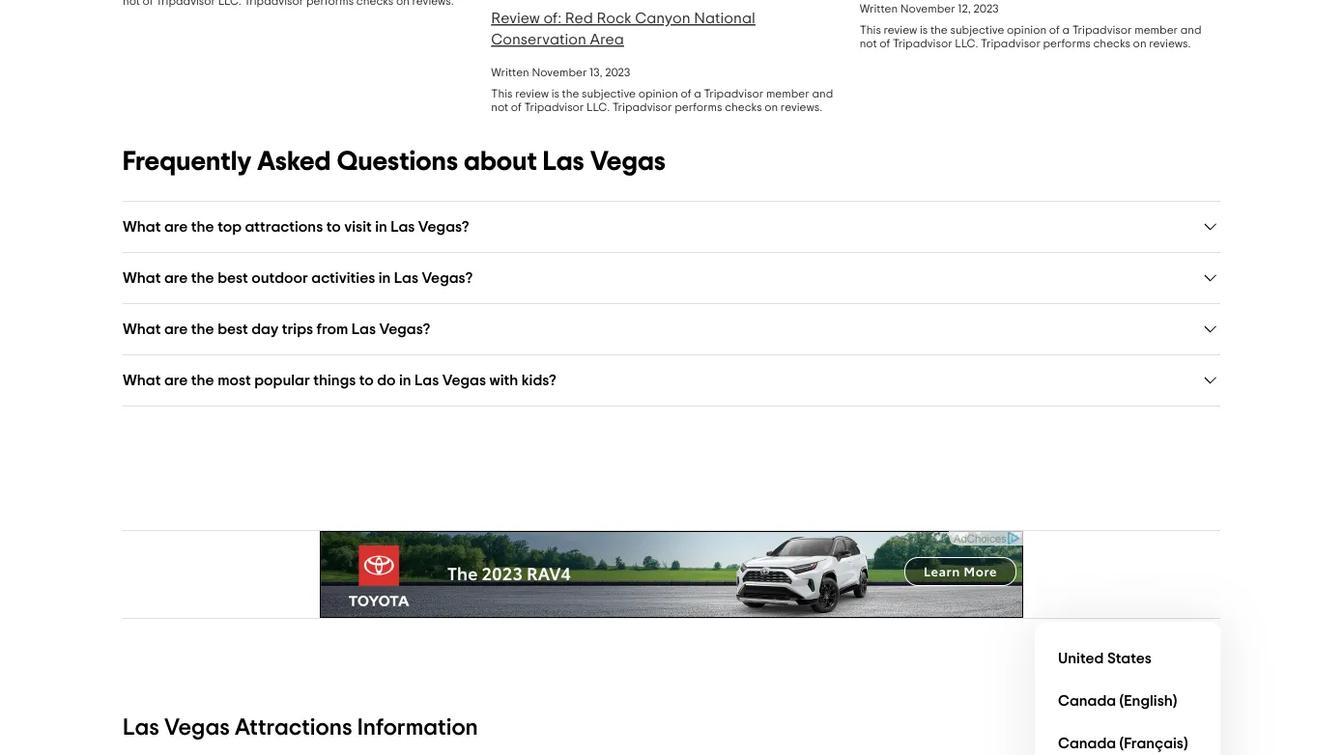 Task type: vqa. For each thing, say whether or not it's contained in the screenshot.
1st WHAT from the bottom of the page
yes



Task type: describe. For each thing, give the bounding box(es) containing it.
is for 12,
[[920, 24, 928, 36]]

written november 13, 2023 this review is the subjective opinion of a tripadvisor member and not of tripadvisor llc. tripadvisor performs checks on reviews.
[[491, 67, 833, 113]]

13,
[[589, 67, 602, 78]]

not for written november 12, 2023 this review is the subjective opinion of a tripadvisor member and not of tripadvisor llc. tripadvisor performs checks on reviews.
[[860, 38, 877, 49]]

day
[[251, 321, 279, 337]]

frequently asked questions about las vegas
[[123, 148, 666, 175]]

canada (français) link
[[1050, 723, 1205, 756]]

(français)
[[1119, 736, 1188, 752]]

reviews. for written november 12, 2023 this review is the subjective opinion of a tripadvisor member and not of tripadvisor llc. tripadvisor performs checks on reviews.
[[1149, 38, 1191, 49]]

las inside dropdown button
[[352, 321, 376, 337]]

this for written november 13, 2023
[[491, 88, 513, 100]]

of:
[[543, 11, 562, 26]]

and for written november 13, 2023 this review is the subjective opinion of a tripadvisor member and not of tripadvisor llc. tripadvisor performs checks on reviews.
[[812, 88, 833, 100]]

2 vertical spatial in
[[399, 372, 411, 388]]

november for 13,
[[532, 67, 587, 78]]

what for what are the best day trips from las vegas?
[[123, 321, 161, 337]]

do
[[377, 372, 396, 388]]

what are the best outdoor activities in las vegas? button
[[123, 269, 1220, 288]]

are for what are the best outdoor activities in las vegas?
[[164, 270, 188, 286]]

canada (français)
[[1058, 736, 1188, 752]]

activities
[[311, 270, 375, 286]]

attractions
[[235, 716, 352, 740]]

asked
[[257, 148, 331, 175]]

12,
[[958, 3, 971, 14]]

the for what are the top attractions to visit in las vegas?
[[191, 219, 214, 234]]

united
[[1058, 651, 1104, 667]]

advertisement region
[[320, 531, 1023, 618]]

on for written november 13, 2023 this review is the subjective opinion of a tripadvisor member and not of tripadvisor llc. tripadvisor performs checks on reviews.
[[765, 101, 778, 113]]

information
[[357, 716, 478, 740]]

review of: red rock canyon national conservation area
[[491, 11, 755, 47]]

2 horizontal spatial vegas
[[590, 148, 666, 175]]

trips
[[282, 321, 313, 337]]

reviews. for written november 13, 2023 this review is the subjective opinion of a tripadvisor member and not of tripadvisor llc. tripadvisor performs checks on reviews.
[[781, 101, 822, 113]]

what are the most popular things to do in las vegas with kids?
[[123, 372, 556, 388]]

member for written november 12, 2023 this review is the subjective opinion of a tripadvisor member and not of tripadvisor llc. tripadvisor performs checks on reviews.
[[1135, 24, 1178, 36]]

what are the best day trips from las vegas? button
[[123, 320, 1220, 339]]

what are the best outdoor activities in las vegas?
[[123, 270, 473, 286]]

written for written november 12, 2023
[[860, 3, 898, 14]]

best for day
[[218, 321, 248, 337]]

a for written november 12, 2023
[[1062, 24, 1070, 36]]

area
[[590, 32, 624, 47]]

are for what are the most popular things to do in las vegas with kids?
[[164, 372, 188, 388]]

0 horizontal spatial to
[[326, 219, 341, 234]]

llc. for 12,
[[955, 38, 978, 49]]

united states
[[1058, 651, 1152, 667]]

(english)
[[1119, 694, 1177, 709]]

performs for written november 13, 2023
[[675, 101, 722, 113]]

a for written november 13, 2023
[[694, 88, 701, 100]]

review
[[491, 11, 540, 26]]

the inside the written november 13, 2023 this review is the subjective opinion of a tripadvisor member and not of tripadvisor llc. tripadvisor performs checks on reviews.
[[562, 88, 579, 100]]

canyon
[[635, 11, 691, 26]]

not for written november 13, 2023 this review is the subjective opinion of a tripadvisor member and not of tripadvisor llc. tripadvisor performs checks on reviews.
[[491, 101, 508, 113]]

opinion for written november 13, 2023
[[638, 88, 678, 100]]

subjective for 13,
[[582, 88, 636, 100]]

top
[[218, 219, 242, 234]]

the for what are the most popular things to do in las vegas with kids?
[[191, 372, 214, 388]]

llc. for 13,
[[587, 101, 610, 113]]

attractions
[[245, 219, 323, 234]]

about
[[464, 148, 537, 175]]

vegas inside dropdown button
[[442, 372, 486, 388]]

are for what are the best day trips from las vegas?
[[164, 321, 188, 337]]

member for written november 13, 2023 this review is the subjective opinion of a tripadvisor member and not of tripadvisor llc. tripadvisor performs checks on reviews.
[[766, 88, 809, 100]]

is for 13,
[[551, 88, 559, 100]]

outdoor
[[251, 270, 308, 286]]

what are the top attractions to visit in las vegas? button
[[123, 217, 1220, 237]]

review for written november 13, 2023
[[515, 88, 549, 100]]

canada (english)
[[1058, 694, 1177, 709]]

with
[[489, 372, 518, 388]]

most
[[218, 372, 251, 388]]

2023 for written november 12, 2023
[[973, 3, 999, 14]]



Task type: locate. For each thing, give the bounding box(es) containing it.
canada
[[1058, 694, 1116, 709], [1058, 736, 1116, 752]]

and inside the written november 13, 2023 this review is the subjective opinion of a tripadvisor member and not of tripadvisor llc. tripadvisor performs checks on reviews.
[[812, 88, 833, 100]]

checks inside the written november 13, 2023 this review is the subjective opinion of a tripadvisor member and not of tripadvisor llc. tripadvisor performs checks on reviews.
[[725, 101, 762, 113]]

1 horizontal spatial checks
[[1093, 38, 1130, 49]]

1 horizontal spatial this
[[860, 24, 881, 36]]

1 vertical spatial in
[[378, 270, 391, 286]]

in right activities
[[378, 270, 391, 286]]

what
[[123, 219, 161, 234], [123, 270, 161, 286], [123, 321, 161, 337], [123, 372, 161, 388]]

vegas up what are the top attractions to visit in las vegas? dropdown button
[[590, 148, 666, 175]]

what are the most popular things to do in las vegas with kids? button
[[123, 371, 1220, 390]]

checks for written november 12, 2023 this review is the subjective opinion of a tripadvisor member and not of tripadvisor llc. tripadvisor performs checks on reviews.
[[1093, 38, 1130, 49]]

2023 right 13,
[[605, 67, 630, 78]]

0 horizontal spatial 2023
[[605, 67, 630, 78]]

menu containing united states
[[1035, 622, 1220, 756]]

2 best from the top
[[218, 321, 248, 337]]

2 vertical spatial vegas
[[164, 716, 230, 740]]

are inside what are the best day trips from las vegas? dropdown button
[[164, 321, 188, 337]]

written inside the written november 13, 2023 this review is the subjective opinion of a tripadvisor member and not of tripadvisor llc. tripadvisor performs checks on reviews.
[[491, 67, 529, 78]]

subjective inside written november 12, 2023 this review is the subjective opinion of a tripadvisor member and not of tripadvisor llc. tripadvisor performs checks on reviews.
[[950, 24, 1004, 36]]

what for what are the top attractions to visit in las vegas?
[[123, 219, 161, 234]]

performs for written november 12, 2023
[[1043, 38, 1091, 49]]

1 vertical spatial checks
[[725, 101, 762, 113]]

0 vertical spatial to
[[326, 219, 341, 234]]

0 vertical spatial november
[[900, 3, 955, 14]]

1 best from the top
[[218, 270, 248, 286]]

and for written november 12, 2023 this review is the subjective opinion of a tripadvisor member and not of tripadvisor llc. tripadvisor performs checks on reviews.
[[1180, 24, 1202, 36]]

0 vertical spatial reviews.
[[1149, 38, 1191, 49]]

vegas left the attractions
[[164, 716, 230, 740]]

0 vertical spatial 2023
[[973, 3, 999, 14]]

a inside written november 12, 2023 this review is the subjective opinion of a tripadvisor member and not of tripadvisor llc. tripadvisor performs checks on reviews.
[[1062, 24, 1070, 36]]

performs inside written november 12, 2023 this review is the subjective opinion of a tripadvisor member and not of tripadvisor llc. tripadvisor performs checks on reviews.
[[1043, 38, 1091, 49]]

on inside written november 12, 2023 this review is the subjective opinion of a tripadvisor member and not of tripadvisor llc. tripadvisor performs checks on reviews.
[[1133, 38, 1147, 49]]

from
[[316, 321, 348, 337]]

llc. down 13,
[[587, 101, 610, 113]]

0 horizontal spatial november
[[532, 67, 587, 78]]

2023 right 12, at the right top of the page
[[973, 3, 999, 14]]

on inside the written november 13, 2023 this review is the subjective opinion of a tripadvisor member and not of tripadvisor llc. tripadvisor performs checks on reviews.
[[765, 101, 778, 113]]

conservation
[[491, 32, 586, 47]]

the for what are the best day trips from las vegas?
[[191, 321, 214, 337]]

best left outdoor
[[218, 270, 248, 286]]

opinion for written november 12, 2023
[[1007, 24, 1047, 36]]

opinion inside the written november 13, 2023 this review is the subjective opinion of a tripadvisor member and not of tripadvisor llc. tripadvisor performs checks on reviews.
[[638, 88, 678, 100]]

review of: red rock canyon national conservation area link
[[491, 11, 755, 47]]

things
[[313, 372, 356, 388]]

checks for written november 13, 2023 this review is the subjective opinion of a tripadvisor member and not of tripadvisor llc. tripadvisor performs checks on reviews.
[[725, 101, 762, 113]]

performs
[[1043, 38, 1091, 49], [675, 101, 722, 113]]

1 vertical spatial opinion
[[638, 88, 678, 100]]

1 vertical spatial is
[[551, 88, 559, 100]]

the inside what are the top attractions to visit in las vegas? dropdown button
[[191, 219, 214, 234]]

0 vertical spatial on
[[1133, 38, 1147, 49]]

tripadvisor
[[1072, 24, 1132, 36], [893, 38, 952, 49], [981, 38, 1041, 49], [704, 88, 764, 100], [524, 101, 584, 113], [612, 101, 672, 113]]

subjective
[[950, 24, 1004, 36], [582, 88, 636, 100]]

this inside the written november 13, 2023 this review is the subjective opinion of a tripadvisor member and not of tripadvisor llc. tripadvisor performs checks on reviews.
[[491, 88, 513, 100]]

is inside written november 12, 2023 this review is the subjective opinion of a tripadvisor member and not of tripadvisor llc. tripadvisor performs checks on reviews.
[[920, 24, 928, 36]]

are for what are the top attractions to visit in las vegas?
[[164, 219, 188, 234]]

best inside dropdown button
[[218, 270, 248, 286]]

2 canada from the top
[[1058, 736, 1116, 752]]

opinion
[[1007, 24, 1047, 36], [638, 88, 678, 100]]

the inside the 'what are the most popular things to do in las vegas with kids?' dropdown button
[[191, 372, 214, 388]]

vegas?
[[418, 219, 469, 234], [422, 270, 473, 286], [379, 321, 430, 337]]

0 horizontal spatial review
[[515, 88, 549, 100]]

to left the do
[[359, 372, 374, 388]]

best
[[218, 270, 248, 286], [218, 321, 248, 337]]

menu
[[1035, 622, 1220, 756]]

what inside dropdown button
[[123, 321, 161, 337]]

member inside written november 12, 2023 this review is the subjective opinion of a tripadvisor member and not of tripadvisor llc. tripadvisor performs checks on reviews.
[[1135, 24, 1178, 36]]

this
[[860, 24, 881, 36], [491, 88, 513, 100]]

0 horizontal spatial subjective
[[582, 88, 636, 100]]

1 horizontal spatial subjective
[[950, 24, 1004, 36]]

and
[[1180, 24, 1202, 36], [812, 88, 833, 100]]

llc.
[[955, 38, 978, 49], [587, 101, 610, 113]]

what are the top attractions to visit in las vegas?
[[123, 219, 469, 234]]

subjective inside the written november 13, 2023 this review is the subjective opinion of a tripadvisor member and not of tripadvisor llc. tripadvisor performs checks on reviews.
[[582, 88, 636, 100]]

0 vertical spatial best
[[218, 270, 248, 286]]

1 horizontal spatial not
[[860, 38, 877, 49]]

1 horizontal spatial written
[[860, 3, 898, 14]]

1 horizontal spatial member
[[1135, 24, 1178, 36]]

0 horizontal spatial not
[[491, 101, 508, 113]]

3 are from the top
[[164, 321, 188, 337]]

what for what are the most popular things to do in las vegas with kids?
[[123, 372, 161, 388]]

november for 12,
[[900, 3, 955, 14]]

las
[[543, 148, 584, 175], [391, 219, 415, 234], [394, 270, 418, 286], [352, 321, 376, 337], [415, 372, 439, 388], [123, 716, 159, 740]]

best left day
[[218, 321, 248, 337]]

1 horizontal spatial llc.
[[955, 38, 978, 49]]

popular
[[254, 372, 310, 388]]

rock
[[597, 11, 632, 26]]

canada down canada (english)
[[1058, 736, 1116, 752]]

1 vertical spatial member
[[766, 88, 809, 100]]

1 horizontal spatial november
[[900, 3, 955, 14]]

the for what are the best outdoor activities in las vegas?
[[191, 270, 214, 286]]

0 horizontal spatial is
[[551, 88, 559, 100]]

in
[[375, 219, 387, 234], [378, 270, 391, 286], [399, 372, 411, 388]]

0 vertical spatial checks
[[1093, 38, 1130, 49]]

vegas? for what are the best day trips from las vegas?
[[379, 321, 430, 337]]

0 horizontal spatial a
[[694, 88, 701, 100]]

2 vertical spatial vegas?
[[379, 321, 430, 337]]

written for written november 13, 2023
[[491, 67, 529, 78]]

1 horizontal spatial review
[[884, 24, 917, 36]]

subjective down 13,
[[582, 88, 636, 100]]

of
[[1049, 24, 1060, 36], [879, 38, 890, 49], [681, 88, 691, 100], [511, 101, 522, 113]]

red
[[565, 11, 593, 26]]

written inside written november 12, 2023 this review is the subjective opinion of a tripadvisor member and not of tripadvisor llc. tripadvisor performs checks on reviews.
[[860, 3, 898, 14]]

1 vertical spatial performs
[[675, 101, 722, 113]]

review inside the written november 13, 2023 this review is the subjective opinion of a tripadvisor member and not of tripadvisor llc. tripadvisor performs checks on reviews.
[[515, 88, 549, 100]]

1 vertical spatial and
[[812, 88, 833, 100]]

are inside the 'what are the most popular things to do in las vegas with kids?' dropdown button
[[164, 372, 188, 388]]

november left 13,
[[532, 67, 587, 78]]

1 vertical spatial vegas?
[[422, 270, 473, 286]]

2 what from the top
[[123, 270, 161, 286]]

on
[[1133, 38, 1147, 49], [765, 101, 778, 113]]

1 horizontal spatial 2023
[[973, 3, 999, 14]]

0 horizontal spatial reviews.
[[781, 101, 822, 113]]

0 vertical spatial is
[[920, 24, 928, 36]]

2 are from the top
[[164, 270, 188, 286]]

0 horizontal spatial written
[[491, 67, 529, 78]]

to left visit
[[326, 219, 341, 234]]

1 what from the top
[[123, 219, 161, 234]]

1 vertical spatial to
[[359, 372, 374, 388]]

and inside written november 12, 2023 this review is the subjective opinion of a tripadvisor member and not of tripadvisor llc. tripadvisor performs checks on reviews.
[[1180, 24, 1202, 36]]

what are the best day trips from las vegas?
[[123, 321, 430, 337]]

are
[[164, 219, 188, 234], [164, 270, 188, 286], [164, 321, 188, 337], [164, 372, 188, 388]]

llc. down 12, at the right top of the page
[[955, 38, 978, 49]]

1 vertical spatial vegas
[[442, 372, 486, 388]]

a inside the written november 13, 2023 this review is the subjective opinion of a tripadvisor member and not of tripadvisor llc. tripadvisor performs checks on reviews.
[[694, 88, 701, 100]]

1 horizontal spatial and
[[1180, 24, 1202, 36]]

reviews. inside the written november 13, 2023 this review is the subjective opinion of a tripadvisor member and not of tripadvisor llc. tripadvisor performs checks on reviews.
[[781, 101, 822, 113]]

in right visit
[[375, 219, 387, 234]]

on for written november 12, 2023 this review is the subjective opinion of a tripadvisor member and not of tripadvisor llc. tripadvisor performs checks on reviews.
[[1133, 38, 1147, 49]]

subjective for 12,
[[950, 24, 1004, 36]]

1 vertical spatial llc.
[[587, 101, 610, 113]]

llc. inside written november 12, 2023 this review is the subjective opinion of a tripadvisor member and not of tripadvisor llc. tripadvisor performs checks on reviews.
[[955, 38, 978, 49]]

0 horizontal spatial this
[[491, 88, 513, 100]]

0 vertical spatial vegas
[[590, 148, 666, 175]]

1 vertical spatial written
[[491, 67, 529, 78]]

not inside written november 12, 2023 this review is the subjective opinion of a tripadvisor member and not of tripadvisor llc. tripadvisor performs checks on reviews.
[[860, 38, 877, 49]]

canada (english) link
[[1050, 680, 1205, 723]]

member inside the written november 13, 2023 this review is the subjective opinion of a tripadvisor member and not of tripadvisor llc. tripadvisor performs checks on reviews.
[[766, 88, 809, 100]]

frequently
[[123, 148, 252, 175]]

1 horizontal spatial opinion
[[1007, 24, 1047, 36]]

best inside dropdown button
[[218, 321, 248, 337]]

review
[[884, 24, 917, 36], [515, 88, 549, 100]]

checks
[[1093, 38, 1130, 49], [725, 101, 762, 113]]

1 vertical spatial a
[[694, 88, 701, 100]]

1 vertical spatial subjective
[[582, 88, 636, 100]]

0 vertical spatial review
[[884, 24, 917, 36]]

0 vertical spatial opinion
[[1007, 24, 1047, 36]]

what for what are the best outdoor activities in las vegas?
[[123, 270, 161, 286]]

kids?
[[521, 372, 556, 388]]

not
[[860, 38, 877, 49], [491, 101, 508, 113]]

0 vertical spatial canada
[[1058, 694, 1116, 709]]

0 horizontal spatial llc.
[[587, 101, 610, 113]]

1 horizontal spatial vegas
[[442, 372, 486, 388]]

0 vertical spatial a
[[1062, 24, 1070, 36]]

canada for canada (english)
[[1058, 694, 1116, 709]]

reviews.
[[1149, 38, 1191, 49], [781, 101, 822, 113]]

vegas? for what are the best outdoor activities in las vegas?
[[422, 270, 473, 286]]

1 canada from the top
[[1058, 694, 1116, 709]]

not inside the written november 13, 2023 this review is the subjective opinion of a tripadvisor member and not of tripadvisor llc. tripadvisor performs checks on reviews.
[[491, 101, 508, 113]]

written
[[860, 3, 898, 14], [491, 67, 529, 78]]

are inside what are the best outdoor activities in las vegas? dropdown button
[[164, 270, 188, 286]]

is inside the written november 13, 2023 this review is the subjective opinion of a tripadvisor member and not of tripadvisor llc. tripadvisor performs checks on reviews.
[[551, 88, 559, 100]]

canada for canada (français)
[[1058, 736, 1116, 752]]

reviews. inside written november 12, 2023 this review is the subjective opinion of a tripadvisor member and not of tripadvisor llc. tripadvisor performs checks on reviews.
[[1149, 38, 1191, 49]]

0 vertical spatial member
[[1135, 24, 1178, 36]]

to
[[326, 219, 341, 234], [359, 372, 374, 388]]

4 are from the top
[[164, 372, 188, 388]]

0 vertical spatial and
[[1180, 24, 1202, 36]]

states
[[1107, 651, 1152, 667]]

1 vertical spatial best
[[218, 321, 248, 337]]

las vegas attractions information
[[123, 716, 478, 740]]

subjective down 12, at the right top of the page
[[950, 24, 1004, 36]]

0 horizontal spatial and
[[812, 88, 833, 100]]

a
[[1062, 24, 1070, 36], [694, 88, 701, 100]]

2023
[[973, 3, 999, 14], [605, 67, 630, 78]]

written down conservation on the top of the page
[[491, 67, 529, 78]]

0 horizontal spatial vegas
[[164, 716, 230, 740]]

1 horizontal spatial a
[[1062, 24, 1070, 36]]

llc. inside the written november 13, 2023 this review is the subjective opinion of a tripadvisor member and not of tripadvisor llc. tripadvisor performs checks on reviews.
[[587, 101, 610, 113]]

november inside written november 12, 2023 this review is the subjective opinion of a tripadvisor member and not of tripadvisor llc. tripadvisor performs checks on reviews.
[[900, 3, 955, 14]]

2023 inside written november 12, 2023 this review is the subjective opinion of a tripadvisor member and not of tripadvisor llc. tripadvisor performs checks on reviews.
[[973, 3, 999, 14]]

3 what from the top
[[123, 321, 161, 337]]

1 horizontal spatial to
[[359, 372, 374, 388]]

united states link
[[1050, 638, 1205, 680]]

checks inside written november 12, 2023 this review is the subjective opinion of a tripadvisor member and not of tripadvisor llc. tripadvisor performs checks on reviews.
[[1093, 38, 1130, 49]]

0 vertical spatial subjective
[[950, 24, 1004, 36]]

review for written november 12, 2023
[[884, 24, 917, 36]]

0 vertical spatial in
[[375, 219, 387, 234]]

are inside what are the top attractions to visit in las vegas? dropdown button
[[164, 219, 188, 234]]

1 vertical spatial reviews.
[[781, 101, 822, 113]]

0 horizontal spatial on
[[765, 101, 778, 113]]

written november 12, 2023 this review is the subjective opinion of a tripadvisor member and not of tripadvisor llc. tripadvisor performs checks on reviews.
[[860, 3, 1202, 49]]

november left 12, at the right top of the page
[[900, 3, 955, 14]]

1 horizontal spatial is
[[920, 24, 928, 36]]

review inside written november 12, 2023 this review is the subjective opinion of a tripadvisor member and not of tripadvisor llc. tripadvisor performs checks on reviews.
[[884, 24, 917, 36]]

1 horizontal spatial reviews.
[[1149, 38, 1191, 49]]

1 vertical spatial on
[[765, 101, 778, 113]]

the inside what are the best outdoor activities in las vegas? dropdown button
[[191, 270, 214, 286]]

1 vertical spatial review
[[515, 88, 549, 100]]

member
[[1135, 24, 1178, 36], [766, 88, 809, 100]]

0 horizontal spatial performs
[[675, 101, 722, 113]]

2023 for written november 13, 2023
[[605, 67, 630, 78]]

vegas left "with"
[[442, 372, 486, 388]]

1 are from the top
[[164, 219, 188, 234]]

this inside written november 12, 2023 this review is the subjective opinion of a tripadvisor member and not of tripadvisor llc. tripadvisor performs checks on reviews.
[[860, 24, 881, 36]]

november
[[900, 3, 955, 14], [532, 67, 587, 78]]

0 vertical spatial this
[[860, 24, 881, 36]]

0 horizontal spatial member
[[766, 88, 809, 100]]

1 horizontal spatial performs
[[1043, 38, 1091, 49]]

2023 inside the written november 13, 2023 this review is the subjective opinion of a tripadvisor member and not of tripadvisor llc. tripadvisor performs checks on reviews.
[[605, 67, 630, 78]]

the
[[930, 24, 948, 36], [562, 88, 579, 100], [191, 219, 214, 234], [191, 270, 214, 286], [191, 321, 214, 337], [191, 372, 214, 388]]

visit
[[344, 219, 372, 234]]

1 vertical spatial 2023
[[605, 67, 630, 78]]

the inside what are the best day trips from las vegas? dropdown button
[[191, 321, 214, 337]]

0 vertical spatial llc.
[[955, 38, 978, 49]]

1 vertical spatial not
[[491, 101, 508, 113]]

the inside written november 12, 2023 this review is the subjective opinion of a tripadvisor member and not of tripadvisor llc. tripadvisor performs checks on reviews.
[[930, 24, 948, 36]]

1 vertical spatial canada
[[1058, 736, 1116, 752]]

1 vertical spatial november
[[532, 67, 587, 78]]

0 horizontal spatial opinion
[[638, 88, 678, 100]]

opinion inside written november 12, 2023 this review is the subjective opinion of a tripadvisor member and not of tripadvisor llc. tripadvisor performs checks on reviews.
[[1007, 24, 1047, 36]]

0 vertical spatial not
[[860, 38, 877, 49]]

0 vertical spatial written
[[860, 3, 898, 14]]

performs inside the written november 13, 2023 this review is the subjective opinion of a tripadvisor member and not of tripadvisor llc. tripadvisor performs checks on reviews.
[[675, 101, 722, 113]]

this for written november 12, 2023
[[860, 24, 881, 36]]

vegas
[[590, 148, 666, 175], [442, 372, 486, 388], [164, 716, 230, 740]]

best for outdoor
[[218, 270, 248, 286]]

questions
[[337, 148, 458, 175]]

written left 12, at the right top of the page
[[860, 3, 898, 14]]

national
[[694, 11, 755, 26]]

canada down "united"
[[1058, 694, 1116, 709]]

0 vertical spatial vegas?
[[418, 219, 469, 234]]

vegas? inside dropdown button
[[379, 321, 430, 337]]

is
[[920, 24, 928, 36], [551, 88, 559, 100]]

november inside the written november 13, 2023 this review is the subjective opinion of a tripadvisor member and not of tripadvisor llc. tripadvisor performs checks on reviews.
[[532, 67, 587, 78]]

0 vertical spatial performs
[[1043, 38, 1091, 49]]

1 vertical spatial this
[[491, 88, 513, 100]]

in right the do
[[399, 372, 411, 388]]

1 horizontal spatial on
[[1133, 38, 1147, 49]]

4 what from the top
[[123, 372, 161, 388]]

0 horizontal spatial checks
[[725, 101, 762, 113]]



